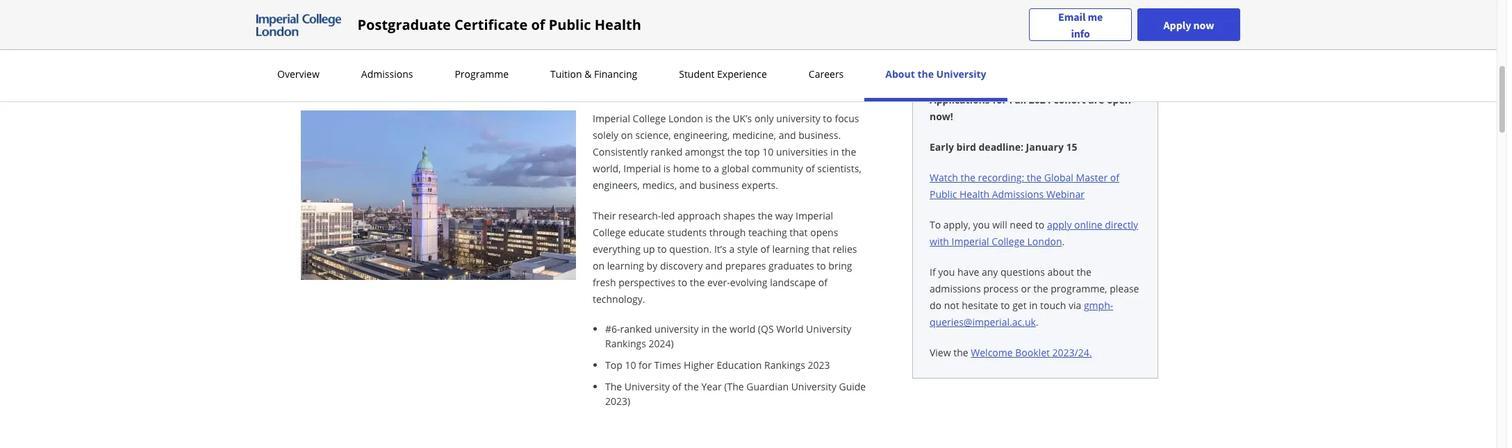 Task type: describe. For each thing, give the bounding box(es) containing it.
of right certificate
[[531, 15, 545, 34]]

apply
[[1164, 18, 1192, 32]]

experience
[[717, 67, 767, 81]]

deadline:
[[979, 140, 1024, 154]]

evolving
[[730, 276, 768, 289]]

in inside #6-ranked university in the world (qs world university rankings 2024)
[[701, 322, 710, 336]]

webinar
[[1047, 188, 1085, 201]]

if you have any questions about the admissions process or the programme, please do not hesitate to get in touch via
[[930, 265, 1139, 312]]

landscape
[[770, 276, 816, 289]]

consistently
[[593, 145, 648, 158]]

rankings inside #6-ranked university in the world (qs world university rankings 2024)
[[605, 337, 646, 350]]

via
[[1069, 299, 1082, 312]]

approach
[[678, 209, 721, 222]]

by
[[647, 259, 658, 272]]

the left the global
[[1027, 171, 1042, 184]]

through
[[709, 226, 746, 239]]

about the university link
[[881, 67, 991, 81]]

1 horizontal spatial is
[[706, 112, 713, 125]]

0 vertical spatial health
[[595, 15, 641, 34]]

university inside #6-ranked university in the world (qs world university rankings 2024)
[[655, 322, 699, 336]]

college inside imperial college london is the uk's only university to focus solely on science, engineering, medicine, and business. consistently ranked amongst the top 10 universities in the world, imperial is home to a global community of scientists, engineers, medics, and business experts.
[[633, 112, 666, 125]]

university inside #6-ranked university in the world (qs world university rankings 2024)
[[806, 322, 852, 336]]

to
[[930, 218, 941, 231]]

gmph- queries@imperial.ac.uk
[[930, 299, 1114, 329]]

imperial inside the their research-led approach shapes the way imperial college educate students through teaching that opens everything up to question. it's a style of learning that relies on learning by discovery and prepares graduates to bring fresh perspectives to the ever-evolving landscape of technology.
[[796, 209, 833, 222]]

(the
[[724, 380, 744, 393]]

1 vertical spatial that
[[812, 243, 830, 256]]

if
[[930, 265, 936, 279]]

of down teaching
[[761, 243, 770, 256]]

info
[[1071, 26, 1090, 40]]

list containing #6-ranked university in the world (qs world university rankings 2024)
[[598, 322, 868, 409]]

perspectives
[[619, 276, 676, 289]]

fresh
[[593, 276, 616, 289]]

financing
[[594, 67, 637, 81]]

apply now
[[1164, 18, 1215, 32]]

early
[[930, 140, 954, 154]]

it's
[[714, 243, 727, 256]]

global
[[1044, 171, 1074, 184]]

do
[[930, 299, 942, 312]]

experts.
[[742, 179, 778, 192]]

process
[[984, 282, 1019, 295]]

university up applications
[[937, 67, 987, 81]]

questions
[[1001, 265, 1045, 279]]

top 10 for times higher education rankings 2023 list item
[[605, 358, 868, 373]]

you inside if you have any questions about the admissions process or the programme, please do not hesitate to get in touch via
[[938, 265, 955, 279]]

or
[[1021, 282, 1031, 295]]

a inside the their research-led approach shapes the way imperial college educate students through teaching that opens everything up to question. it's a style of learning that relies on learning by discovery and prepares graduates to bring fresh perspectives to the ever-evolving landscape of technology.
[[729, 243, 735, 256]]

cohort
[[1054, 93, 1086, 106]]

2023
[[808, 359, 830, 372]]

gmph- queries@imperial.ac.uk link
[[930, 299, 1114, 329]]

queries@imperial.ac.uk
[[930, 316, 1036, 329]]

engineering,
[[674, 129, 730, 142]]

about for about the university
[[886, 67, 915, 81]]

fall
[[1009, 93, 1027, 106]]

touch
[[1040, 299, 1066, 312]]

prepares
[[725, 259, 766, 272]]

science,
[[636, 129, 671, 142]]

2024
[[1029, 93, 1051, 106]]

online
[[1074, 218, 1103, 231]]

careers link
[[805, 67, 848, 81]]

me
[[1088, 9, 1103, 23]]

welcome booklet 2023/24. link
[[971, 346, 1092, 359]]

their research-led approach shapes the way imperial college educate students through teaching that opens everything up to question. it's a style of learning that relies on learning by discovery and prepares graduates to bring fresh perspectives to the ever-evolving landscape of technology.
[[593, 209, 857, 306]]

applications
[[930, 93, 990, 106]]

everything
[[593, 243, 641, 256]]

their
[[593, 209, 616, 222]]

0 vertical spatial learning
[[772, 243, 809, 256]]

0 vertical spatial london
[[470, 73, 525, 95]]

gmph-
[[1084, 299, 1114, 312]]

the inside the university of the year (the guardian university guide 2023)
[[684, 380, 699, 393]]

directly
[[1105, 218, 1139, 231]]

london inside apply online directly with imperial college london
[[1028, 235, 1062, 248]]

educate
[[629, 226, 665, 239]]

for inside applications for fall 2024 cohort are open now!
[[993, 93, 1007, 106]]

top 10 for times higher education rankings 2023
[[605, 359, 830, 372]]

postgraduate
[[358, 15, 451, 34]]

ranked inside imperial college london is the uk's only university to focus solely on science, engineering, medicine, and business. consistently ranked amongst the top 10 universities in the world, imperial is home to a global community of scientists, engineers, medics, and business experts.
[[651, 145, 683, 158]]

of inside the university of the year (the guardian university guide 2023)
[[672, 380, 682, 393]]

the up teaching
[[758, 209, 773, 222]]

the university of the year (the guardian university guide 2023) list item
[[605, 379, 868, 409]]

#6-ranked university in the world (qs world university rankings 2024)
[[605, 322, 852, 350]]

on inside the their research-led approach shapes the way imperial college educate students through teaching that opens everything up to question. it's a style of learning that relies on learning by discovery and prepares graduates to bring fresh perspectives to the ever-evolving landscape of technology.
[[593, 259, 605, 272]]

london inside imperial college london is the uk's only university to focus solely on science, engineering, medicine, and business. consistently ranked amongst the top 10 universities in the world, imperial is home to a global community of scientists, engineers, medics, and business experts.
[[669, 112, 703, 125]]

apply,
[[944, 218, 971, 231]]

in inside imperial college london is the uk's only university to focus solely on science, engineering, medicine, and business. consistently ranked amongst the top 10 universities in the world, imperial is home to a global community of scientists, engineers, medics, and business experts.
[[831, 145, 839, 158]]

of right "landscape"
[[819, 276, 828, 289]]

to inside if you have any questions about the admissions process or the programme, please do not hesitate to get in touch via
[[1001, 299, 1010, 312]]

about the university
[[886, 67, 987, 81]]

university down 2023
[[791, 380, 837, 393]]

health inside watch the recording: the global master of public health admissions webinar
[[960, 188, 990, 201]]

college inside apply online directly with imperial college london
[[992, 235, 1025, 248]]

tuition & financing
[[550, 67, 637, 81]]

community
[[752, 162, 803, 175]]

of inside imperial college london is the uk's only university to focus solely on science, engineering, medicine, and business. consistently ranked amongst the top 10 universities in the world, imperial is home to a global community of scientists, engineers, medics, and business experts.
[[806, 162, 815, 175]]

higher
[[684, 359, 714, 372]]

global
[[722, 162, 749, 175]]

shapes
[[723, 209, 755, 222]]

technology.
[[593, 293, 645, 306]]

times
[[654, 359, 681, 372]]

&
[[585, 67, 592, 81]]

imperial college london is the uk's only university to focus solely on science, engineering, medicine, and business. consistently ranked amongst the top 10 universities in the world, imperial is home to a global community of scientists, engineers, medics, and business experts.
[[593, 112, 862, 192]]

only
[[755, 112, 774, 125]]

postgraduate certificate of public health
[[358, 15, 641, 34]]

email me info
[[1058, 9, 1103, 40]]

1 vertical spatial and
[[680, 179, 697, 192]]



Task type: vqa. For each thing, say whether or not it's contained in the screenshot.
"expect"
no



Task type: locate. For each thing, give the bounding box(es) containing it.
10 inside 'top 10 for times higher education rankings 2023' list item
[[625, 359, 636, 372]]

0 horizontal spatial health
[[595, 15, 641, 34]]

0 horizontal spatial rankings
[[605, 337, 646, 350]]

to left the get
[[1001, 299, 1010, 312]]

focus
[[835, 112, 859, 125]]

2 vertical spatial and
[[705, 259, 723, 272]]

0 vertical spatial on
[[621, 129, 633, 142]]

0 horizontal spatial admissions
[[361, 67, 413, 81]]

10 inside imperial college london is the uk's only university to focus solely on science, engineering, medicine, and business. consistently ranked amongst the top 10 universities in the world, imperial is home to a global community of scientists, engineers, medics, and business experts.
[[763, 145, 774, 158]]

1 horizontal spatial that
[[812, 243, 830, 256]]

imperial inside apply online directly with imperial college london
[[952, 235, 989, 248]]

engineers,
[[593, 179, 640, 192]]

0 horizontal spatial 10
[[625, 359, 636, 372]]

1 vertical spatial admissions
[[992, 188, 1044, 201]]

0 horizontal spatial public
[[549, 15, 591, 34]]

rankings down #6-
[[605, 337, 646, 350]]

0 vertical spatial .
[[1062, 235, 1065, 248]]

imperial up the solely
[[593, 112, 630, 125]]

0 vertical spatial public
[[549, 15, 591, 34]]

a inside imperial college london is the uk's only university to focus solely on science, engineering, medicine, and business. consistently ranked amongst the top 10 universities in the world, imperial is home to a global community of scientists, engineers, medics, and business experts.
[[714, 162, 719, 175]]

2023)
[[605, 395, 630, 408]]

about
[[1048, 265, 1074, 279]]

imperial down postgraduate
[[348, 73, 410, 95]]

of
[[531, 15, 545, 34], [806, 162, 815, 175], [1110, 171, 1120, 184], [761, 243, 770, 256], [819, 276, 828, 289], [672, 380, 682, 393]]

college down will
[[992, 235, 1025, 248]]

university up 2023
[[806, 322, 852, 336]]

1 horizontal spatial .
[[1062, 235, 1065, 248]]

will
[[993, 218, 1008, 231]]

. for online
[[1062, 235, 1065, 248]]

1 horizontal spatial london
[[669, 112, 703, 125]]

the up scientists,
[[842, 145, 856, 158]]

need
[[1010, 218, 1033, 231]]

university up business.
[[776, 112, 821, 125]]

0 vertical spatial 10
[[763, 145, 774, 158]]

university
[[776, 112, 821, 125], [655, 322, 699, 336]]

you right if
[[938, 265, 955, 279]]

0 horizontal spatial university
[[655, 322, 699, 336]]

of right master
[[1110, 171, 1120, 184]]

1 vertical spatial in
[[1029, 299, 1038, 312]]

medicine,
[[732, 129, 776, 142]]

1 horizontal spatial you
[[973, 218, 990, 231]]

1 vertical spatial public
[[930, 188, 957, 201]]

about for about imperial college london
[[301, 73, 345, 95]]

0 vertical spatial a
[[714, 162, 719, 175]]

#6-
[[605, 322, 620, 336]]

public down watch
[[930, 188, 957, 201]]

2 horizontal spatial in
[[1029, 299, 1038, 312]]

public inside watch the recording: the global master of public health admissions webinar
[[930, 188, 957, 201]]

business
[[699, 179, 739, 192]]

list
[[598, 322, 868, 409]]

0 horizontal spatial that
[[790, 226, 808, 239]]

0 horizontal spatial in
[[701, 322, 710, 336]]

2023/24.
[[1053, 346, 1092, 359]]

0 vertical spatial admissions
[[361, 67, 413, 81]]

2 horizontal spatial and
[[779, 129, 796, 142]]

medics,
[[642, 179, 677, 192]]

1 vertical spatial ranked
[[620, 322, 652, 336]]

the inside #6-ranked university in the world (qs world university rankings 2024)
[[712, 322, 727, 336]]

college inside the their research-led approach shapes the way imperial college educate students through teaching that opens everything up to question. it's a style of learning that relies on learning by discovery and prepares graduates to bring fresh perspectives to the ever-evolving landscape of technology.
[[593, 226, 626, 239]]

1 horizontal spatial public
[[930, 188, 957, 201]]

admissions down recording:
[[992, 188, 1044, 201]]

welcome
[[971, 346, 1013, 359]]

email me info button
[[1029, 8, 1132, 41]]

student
[[679, 67, 715, 81]]

solely
[[593, 129, 619, 142]]

(qs
[[758, 322, 774, 336]]

0 vertical spatial that
[[790, 226, 808, 239]]

with
[[930, 235, 949, 248]]

is
[[706, 112, 713, 125], [664, 162, 671, 175]]

of down times
[[672, 380, 682, 393]]

are
[[1088, 93, 1105, 106]]

0 horizontal spatial on
[[593, 259, 605, 272]]

a up business
[[714, 162, 719, 175]]

year
[[702, 380, 722, 393]]

1 vertical spatial 10
[[625, 359, 636, 372]]

on inside imperial college london is the uk's only university to focus solely on science, engineering, medicine, and business. consistently ranked amongst the top 10 universities in the world, imperial is home to a global community of scientists, engineers, medics, and business experts.
[[621, 129, 633, 142]]

student experience link
[[675, 67, 771, 81]]

now!
[[930, 110, 953, 123]]

1 vertical spatial on
[[593, 259, 605, 272]]

1 vertical spatial for
[[639, 359, 652, 372]]

2 horizontal spatial london
[[1028, 235, 1062, 248]]

about imperial college london
[[301, 73, 525, 95]]

1 vertical spatial .
[[1036, 316, 1039, 329]]

1 horizontal spatial health
[[960, 188, 990, 201]]

is up medics,
[[664, 162, 671, 175]]

0 horizontal spatial is
[[664, 162, 671, 175]]

1 vertical spatial university
[[655, 322, 699, 336]]

view the welcome booklet 2023/24.
[[930, 346, 1092, 359]]

in right the get
[[1029, 299, 1038, 312]]

and up universities
[[779, 129, 796, 142]]

london down postgraduate certificate of public health
[[470, 73, 525, 95]]

0 vertical spatial and
[[779, 129, 796, 142]]

the up global
[[727, 145, 742, 158]]

1 horizontal spatial rankings
[[764, 359, 805, 372]]

on up fresh
[[593, 259, 605, 272]]

university up 2024) at bottom left
[[655, 322, 699, 336]]

to right need
[[1035, 218, 1045, 231]]

0 horizontal spatial .
[[1036, 316, 1039, 329]]

ranked
[[651, 145, 683, 158], [620, 322, 652, 336]]

in
[[831, 145, 839, 158], [1029, 299, 1038, 312], [701, 322, 710, 336]]

1 horizontal spatial on
[[621, 129, 633, 142]]

that down opens
[[812, 243, 830, 256]]

apply now button
[[1138, 8, 1241, 41]]

for inside list item
[[639, 359, 652, 372]]

for left fall
[[993, 93, 1007, 106]]

0 horizontal spatial you
[[938, 265, 955, 279]]

guide
[[839, 380, 866, 393]]

way
[[775, 209, 793, 222]]

to apply, you will need to
[[930, 218, 1047, 231]]

imperial down the apply, on the right
[[952, 235, 989, 248]]

the right view
[[954, 346, 969, 359]]

and up 'ever-'
[[705, 259, 723, 272]]

watch
[[930, 171, 958, 184]]

world,
[[593, 162, 621, 175]]

london down the apply
[[1028, 235, 1062, 248]]

certificate
[[455, 15, 528, 34]]

in up scientists,
[[831, 145, 839, 158]]

admissions
[[930, 282, 981, 295]]

. up booklet
[[1036, 316, 1039, 329]]

universities
[[776, 145, 828, 158]]

world
[[730, 322, 756, 336]]

college
[[413, 73, 467, 95], [633, 112, 666, 125], [593, 226, 626, 239], [992, 235, 1025, 248]]

and inside the their research-led approach shapes the way imperial college educate students through teaching that opens everything up to question. it's a style of learning that relies on learning by discovery and prepares graduates to bring fresh perspectives to the ever-evolving landscape of technology.
[[705, 259, 723, 272]]

0 horizontal spatial and
[[680, 179, 697, 192]]

of down universities
[[806, 162, 815, 175]]

1 horizontal spatial for
[[993, 93, 1007, 106]]

you left will
[[973, 218, 990, 231]]

and down home at the top left
[[680, 179, 697, 192]]

rankings inside list item
[[764, 359, 805, 372]]

for
[[993, 93, 1007, 106], [639, 359, 652, 372]]

admissions inside watch the recording: the global master of public health admissions webinar
[[992, 188, 1044, 201]]

programme
[[455, 67, 509, 81]]

programme,
[[1051, 282, 1107, 295]]

for left times
[[639, 359, 652, 372]]

0 vertical spatial for
[[993, 93, 1007, 106]]

the left 'ever-'
[[690, 276, 705, 289]]

the left world
[[712, 322, 727, 336]]

1 vertical spatial london
[[669, 112, 703, 125]]

led
[[661, 209, 675, 222]]

.
[[1062, 235, 1065, 248], [1036, 316, 1039, 329]]

0 horizontal spatial learning
[[607, 259, 644, 272]]

overview link
[[273, 67, 324, 81]]

1 horizontal spatial learning
[[772, 243, 809, 256]]

london up engineering,
[[669, 112, 703, 125]]

the right watch
[[961, 171, 976, 184]]

question.
[[669, 243, 712, 256]]

the up applications
[[918, 67, 934, 81]]

0 vertical spatial in
[[831, 145, 839, 158]]

student experience
[[679, 67, 767, 81]]

learning up graduates
[[772, 243, 809, 256]]

1 vertical spatial learning
[[607, 259, 644, 272]]

. for queries@imperial.ac.uk
[[1036, 316, 1039, 329]]

15
[[1066, 140, 1078, 154]]

of inside watch the recording: the global master of public health admissions webinar
[[1110, 171, 1120, 184]]

college down their on the left top
[[593, 226, 626, 239]]

public up tuition
[[549, 15, 591, 34]]

college up science, on the top left
[[633, 112, 666, 125]]

1 horizontal spatial in
[[831, 145, 839, 158]]

ranked up 2024) at bottom left
[[620, 322, 652, 336]]

rankings up guardian
[[764, 359, 805, 372]]

ranked inside #6-ranked university in the world (qs world university rankings 2024)
[[620, 322, 652, 336]]

imperial up opens
[[796, 209, 833, 222]]

rankings
[[605, 337, 646, 350], [764, 359, 805, 372]]

the up 'programme,' at the right of the page
[[1077, 265, 1092, 279]]

0 horizontal spatial for
[[639, 359, 652, 372]]

now
[[1194, 18, 1215, 32]]

to left bring
[[817, 259, 826, 272]]

0 horizontal spatial a
[[714, 162, 719, 175]]

students
[[667, 226, 707, 239]]

top
[[745, 145, 760, 158]]

that down way
[[790, 226, 808, 239]]

home
[[673, 162, 700, 175]]

2 vertical spatial in
[[701, 322, 710, 336]]

and
[[779, 129, 796, 142], [680, 179, 697, 192], [705, 259, 723, 272]]

admissions down postgraduate
[[361, 67, 413, 81]]

0 vertical spatial you
[[973, 218, 990, 231]]

the left the year
[[684, 380, 699, 393]]

a right it's
[[729, 243, 735, 256]]

university
[[937, 67, 987, 81], [806, 322, 852, 336], [625, 380, 670, 393], [791, 380, 837, 393]]

public
[[549, 15, 591, 34], [930, 188, 957, 201]]

open
[[1107, 93, 1131, 106]]

1 vertical spatial is
[[664, 162, 671, 175]]

imperial college london image
[[256, 14, 341, 36]]

0 horizontal spatial about
[[301, 73, 345, 95]]

the university of the year (the guardian university guide 2023)
[[605, 380, 866, 408]]

university down times
[[625, 380, 670, 393]]

#6-ranked university in the world (qs world university rankings 2024) list item
[[605, 322, 868, 351]]

style
[[737, 243, 758, 256]]

1 horizontal spatial a
[[729, 243, 735, 256]]

1 horizontal spatial admissions
[[992, 188, 1044, 201]]

world
[[776, 322, 804, 336]]

amongst
[[685, 145, 725, 158]]

learning down everything
[[607, 259, 644, 272]]

to down discovery
[[678, 276, 687, 289]]

opens
[[810, 226, 838, 239]]

0 vertical spatial ranked
[[651, 145, 683, 158]]

a
[[714, 162, 719, 175], [729, 243, 735, 256]]

university inside imperial college london is the uk's only university to focus solely on science, engineering, medicine, and business. consistently ranked amongst the top 10 universities in the world, imperial is home to a global community of scientists, engineers, medics, and business experts.
[[776, 112, 821, 125]]

ranked down science, on the top left
[[651, 145, 683, 158]]

0 vertical spatial university
[[776, 112, 821, 125]]

. down the apply
[[1062, 235, 1065, 248]]

relies
[[833, 243, 857, 256]]

1 horizontal spatial university
[[776, 112, 821, 125]]

the right or
[[1034, 282, 1048, 295]]

1 horizontal spatial about
[[886, 67, 915, 81]]

college down postgraduate
[[413, 73, 467, 95]]

in inside if you have any questions about the admissions process or the programme, please do not hesitate to get in touch via
[[1029, 299, 1038, 312]]

0 vertical spatial rankings
[[605, 337, 646, 350]]

imperial up medics,
[[624, 162, 661, 175]]

2 vertical spatial london
[[1028, 235, 1062, 248]]

on up consistently at the top
[[621, 129, 633, 142]]

view
[[930, 346, 951, 359]]

1 horizontal spatial 10
[[763, 145, 774, 158]]

recording:
[[978, 171, 1024, 184]]

0 vertical spatial is
[[706, 112, 713, 125]]

the left uk's
[[715, 112, 730, 125]]

education
[[717, 359, 762, 372]]

in up higher
[[701, 322, 710, 336]]

1 vertical spatial rankings
[[764, 359, 805, 372]]

1 vertical spatial health
[[960, 188, 990, 201]]

you
[[973, 218, 990, 231], [938, 265, 955, 279]]

the
[[605, 380, 622, 393]]

health down recording:
[[960, 188, 990, 201]]

to right up
[[658, 243, 667, 256]]

health up financing
[[595, 15, 641, 34]]

is up engineering,
[[706, 112, 713, 125]]

to down amongst on the left
[[702, 162, 711, 175]]

admissions link
[[357, 67, 417, 81]]

to up business.
[[823, 112, 832, 125]]

watch the recording: the global master of public health admissions webinar
[[930, 171, 1120, 201]]

0 horizontal spatial london
[[470, 73, 525, 95]]

bird
[[957, 140, 976, 154]]

1 vertical spatial a
[[729, 243, 735, 256]]

1 horizontal spatial and
[[705, 259, 723, 272]]

scientists,
[[817, 162, 862, 175]]

1 vertical spatial you
[[938, 265, 955, 279]]

master
[[1076, 171, 1108, 184]]

applications for fall 2024 cohort are open now!
[[930, 93, 1131, 123]]



